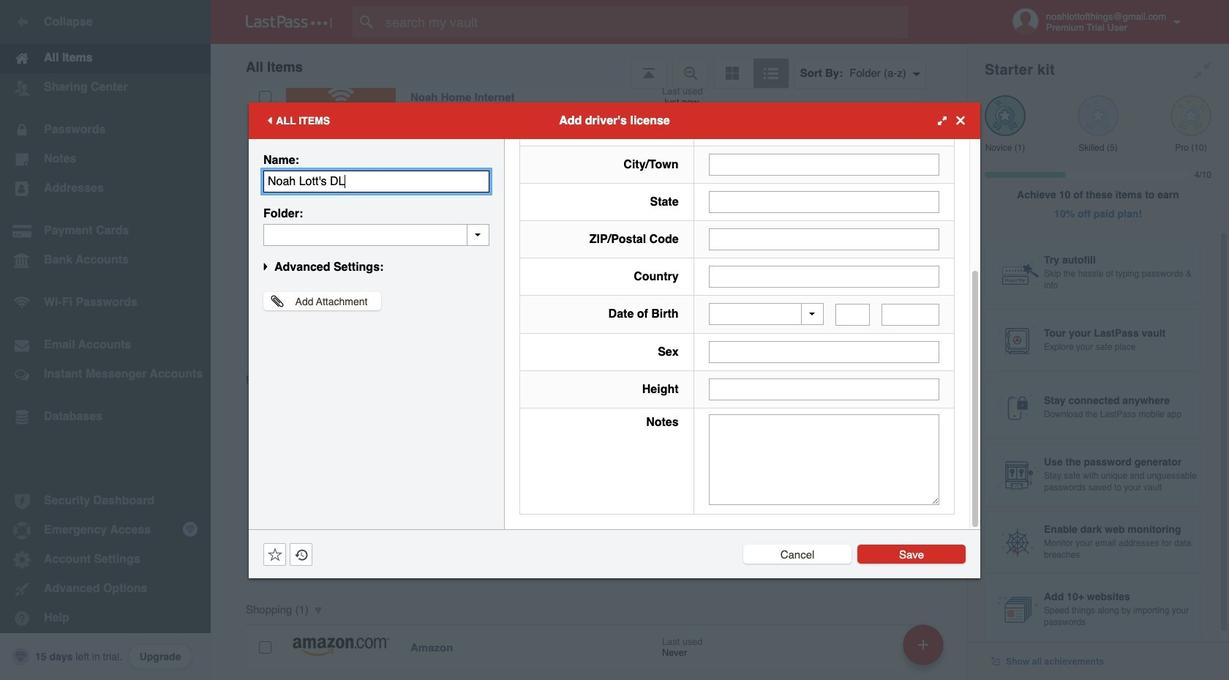 Task type: describe. For each thing, give the bounding box(es) containing it.
lastpass image
[[246, 15, 332, 29]]

Search search field
[[353, 6, 938, 38]]

search my vault text field
[[353, 6, 938, 38]]

main navigation navigation
[[0, 0, 211, 680]]

vault options navigation
[[211, 44, 968, 88]]

new item image
[[919, 639, 929, 650]]

new item navigation
[[898, 620, 953, 680]]



Task type: locate. For each thing, give the bounding box(es) containing it.
None text field
[[264, 170, 490, 192], [836, 303, 871, 325], [709, 378, 940, 400], [709, 414, 940, 505], [264, 170, 490, 192], [836, 303, 871, 325], [709, 378, 940, 400], [709, 414, 940, 505]]

None text field
[[709, 154, 940, 176], [709, 191, 940, 213], [264, 224, 490, 246], [709, 228, 940, 250], [709, 266, 940, 288], [882, 303, 940, 325], [709, 341, 940, 363], [709, 154, 940, 176], [709, 191, 940, 213], [264, 224, 490, 246], [709, 228, 940, 250], [709, 266, 940, 288], [882, 303, 940, 325], [709, 341, 940, 363]]

dialog
[[249, 0, 981, 578]]



